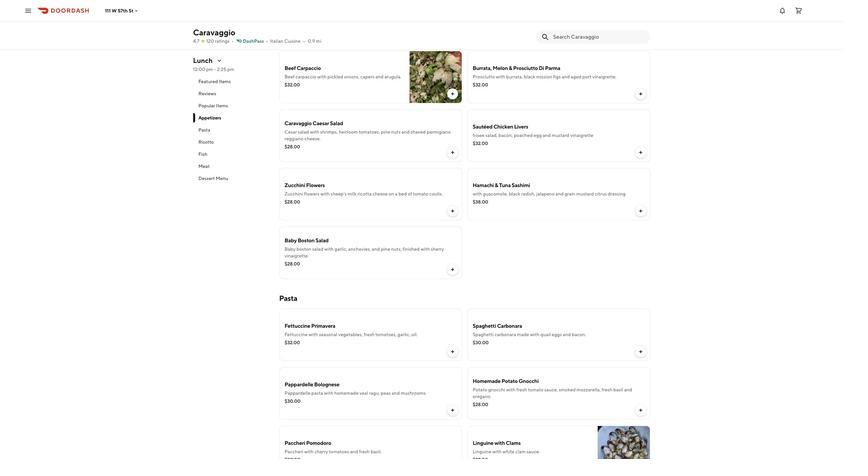Task type: describe. For each thing, give the bounding box(es) containing it.
with inside zucchini flowers zucchini flowers with sheep's milk ricotta cheese on a bed of tomato coulis. $28.00
[[320, 191, 330, 197]]

with left white
[[492, 449, 502, 454]]

dressing
[[608, 191, 626, 197]]

2 beef from the top
[[285, 74, 295, 79]]

vegetables, inside sautéed calamari salad with mixed seasonal vegetables, cipollini onions and mushrooms.
[[566, 12, 591, 18]]

$32.00 inside fettuccine primavera fettuccine with seasonal vegetables, fresh tomatoes, garlic, oil. $32.00
[[285, 340, 300, 345]]

with inside pappardelle  bolognese pappardelle pasta with homemade veal ragu, peas and mushrooms. $30.00
[[324, 390, 333, 396]]

italian
[[270, 38, 283, 44]]

clams
[[506, 440, 521, 446]]

sauce,
[[544, 387, 558, 392]]

linguine with clams linguine with white clam sauce.
[[473, 440, 540, 454]]

made
[[517, 332, 529, 337]]

veal
[[359, 390, 368, 396]]

smoked
[[559, 387, 576, 392]]

$30.00 inside pappardelle  bolognese pappardelle pasta with homemade veal ragu, peas and mushrooms. $30.00
[[285, 398, 301, 404]]

eggs
[[552, 332, 562, 337]]

add item to cart image for fettuccine primavera
[[450, 349, 455, 354]]

onion
[[435, 12, 447, 18]]

and inside sautéed calamari salad with mixed seasonal vegetables, cipollini onions and mushrooms.
[[624, 12, 632, 18]]

salad for caravaggio caesar salad
[[330, 120, 343, 127]]

sherry
[[431, 246, 444, 252]]

popular items button
[[193, 100, 271, 112]]

tomato inside homemade potato gnocchi potato gnocchi with fresh tomato sauce, smoked mozzarella, fresh basil and oregano. $28.00
[[528, 387, 543, 392]]

dessert menu
[[198, 176, 228, 181]]

mushrooms. for bolognese
[[401, 390, 427, 396]]

$28.00 inside caravaggio caesar salad cesar salad with shrimps, heirloom tomatoes, pine nuts and shaved parmigiano reggiano cheese. $28.00
[[285, 144, 300, 149]]

oregano.
[[473, 394, 491, 399]]

quail
[[540, 332, 551, 337]]

with up white
[[495, 440, 505, 446]]

a
[[395, 191, 398, 197]]

cheese
[[373, 191, 388, 197]]

parma
[[545, 65, 560, 71]]

finished inside the baby boston salad baby boston salad with garlic, anchovies, and pine nuts; finished with sherry vinaigrette. $28.00
[[403, 246, 420, 252]]

and inside pappardelle  bolognese pappardelle pasta with homemade veal ragu, peas and mushrooms. $30.00
[[392, 390, 400, 396]]

0.9
[[308, 38, 315, 44]]

1 paccheri from the top
[[285, 440, 305, 446]]

120
[[206, 38, 214, 44]]

sauce.
[[527, 449, 540, 454]]

1 horizontal spatial potato
[[502, 378, 518, 384]]

tomatoes
[[329, 449, 349, 454]]

sautéed for chicken
[[473, 124, 493, 130]]

oil. inside fettuccine primavera fettuccine with seasonal vegetables, fresh tomatoes, garlic, oil. $32.00
[[411, 332, 418, 337]]

meat
[[198, 164, 210, 169]]

1 linguine from the top
[[473, 440, 494, 446]]

red
[[427, 12, 434, 18]]

$32.00 inside burrata, melon & prosciutto di parma prosciutto with burrata, black mission figs and aged port vinaigrette. $32.00
[[473, 82, 488, 88]]

mi
[[316, 38, 321, 44]]

add item to cart image for sautéed chicken livers
[[638, 150, 643, 155]]

add item to cart image for hamachi & tuna sashimi
[[638, 208, 643, 214]]

-
[[214, 67, 216, 72]]

burrata, melon & prosciutto di parma prosciutto with burrata, black mission figs and aged port vinaigrette. $32.00
[[473, 65, 617, 88]]

burrata,
[[473, 65, 492, 71]]

1 fettuccine from the top
[[285, 323, 310, 329]]

citrus
[[595, 191, 607, 197]]

fettuccine primavera fettuccine with seasonal vegetables, fresh tomatoes, garlic, oil. $32.00
[[285, 323, 418, 345]]

black inside hamachi & tuna sashimi with guacomole, black radish, jalapeno and grain mustard citrus dressing $38.00
[[509, 191, 520, 197]]

2:25
[[217, 67, 226, 72]]

fish button
[[193, 148, 271, 160]]

salad inside sautéed calamari salad with mixed seasonal vegetables, cipollini onions and mushrooms.
[[510, 12, 522, 18]]

with inside caravaggio caesar salad cesar salad with shrimps, heirloom tomatoes, pine nuts and shaved parmigiano reggiano cheese. $28.00
[[310, 129, 319, 135]]

• for 120 ratings •
[[232, 38, 234, 44]]

2 pappardelle from the top
[[285, 390, 311, 396]]

onions,
[[344, 74, 359, 79]]

12:00 pm - 2:25 pm
[[193, 67, 234, 72]]

and inside "paccheri pomodoro paccheri with cherry tomatoes and fresh basil."
[[350, 449, 358, 454]]

carbonara
[[497, 323, 522, 329]]

poached
[[514, 133, 533, 138]]

cherry
[[314, 449, 328, 454]]

capers
[[360, 74, 374, 79]]

risotto
[[198, 139, 214, 145]]

heirloom inside 'buffalo mozzarella with organic heirloom tomatoes, cucumber, and red onion salad, finished with extra virgin olive oil.'
[[352, 12, 371, 18]]

clam
[[515, 449, 526, 454]]

shaved
[[411, 129, 426, 135]]

add item to cart image for baby boston salad
[[450, 267, 455, 272]]

tuna
[[499, 182, 511, 188]]

featured
[[198, 79, 218, 84]]

4.7
[[193, 38, 199, 44]]

add item to cart image for pappardelle  bolognese
[[450, 408, 455, 413]]

meat button
[[193, 160, 271, 172]]

seasonal inside sautéed calamari salad with mixed seasonal vegetables, cipollini onions and mushrooms.
[[547, 12, 565, 18]]

aged
[[571, 74, 582, 79]]

add item to cart image for caravaggio caesar salad
[[450, 150, 455, 155]]

extra
[[326, 19, 337, 24]]

guacomole,
[[483, 191, 508, 197]]

& inside hamachi & tuna sashimi with guacomole, black radish, jalapeno and grain mustard citrus dressing $38.00
[[495, 182, 498, 188]]

sautéed for calamari
[[473, 12, 491, 18]]

virgin
[[338, 19, 350, 24]]

vinaigrette
[[570, 133, 593, 138]]

lunch
[[193, 57, 213, 64]]

& inside burrata, melon & prosciutto di parma prosciutto with burrata, black mission figs and aged port vinaigrette. $32.00
[[509, 65, 512, 71]]

cesar
[[285, 129, 297, 135]]

2 • from the left
[[266, 38, 268, 44]]

featured items
[[198, 79, 231, 84]]

menus image
[[217, 58, 222, 63]]

bacon,
[[499, 133, 513, 138]]

vinaigrette. for salad
[[285, 253, 309, 258]]

salad, inside sautéed chicken livers frisee salad, bacon, poached egg and mustard vinaigrette $32.00
[[485, 133, 498, 138]]

popular items
[[198, 103, 228, 108]]

shrimps,
[[320, 129, 338, 135]]

anchovies,
[[348, 246, 371, 252]]

pomodoro
[[306, 440, 331, 446]]

1 horizontal spatial prosciutto
[[513, 65, 538, 71]]

mustard inside hamachi & tuna sashimi with guacomole, black radish, jalapeno and grain mustard citrus dressing $38.00
[[576, 191, 594, 197]]

with inside homemade potato gnocchi potato gnocchi with fresh tomato sauce, smoked mozzarella, fresh basil and oregano. $28.00
[[506, 387, 515, 392]]

italian cuisine • 0.9 mi
[[270, 38, 321, 44]]

$28.00 inside the baby boston salad baby boston salad with garlic, anchovies, and pine nuts; finished with sherry vinaigrette. $28.00
[[285, 261, 300, 267]]

di
[[539, 65, 544, 71]]

and inside caravaggio caesar salad cesar salad with shrimps, heirloom tomatoes, pine nuts and shaved parmigiano reggiano cheese. $28.00
[[402, 129, 410, 135]]

chicken
[[493, 124, 513, 130]]

and inside beef carpaccio beef carpaccio with pickled onions, capers and arugula. $32.00
[[375, 74, 383, 79]]

featured items button
[[193, 75, 271, 88]]

and inside homemade potato gnocchi potato gnocchi with fresh tomato sauce, smoked mozzarella, fresh basil and oregano. $28.00
[[624, 387, 632, 392]]

and inside 'buffalo mozzarella with organic heirloom tomatoes, cucumber, and red onion salad, finished with extra virgin olive oil.'
[[418, 12, 426, 18]]

mixed
[[533, 12, 546, 18]]

st
[[129, 8, 133, 13]]

with left the sherry
[[421, 246, 430, 252]]

organic
[[335, 12, 351, 18]]

radish,
[[521, 191, 535, 197]]

add item to cart image for burrata, melon & prosciutto di parma
[[638, 91, 643, 97]]

fish
[[198, 151, 207, 157]]

$32.00 inside beef carpaccio beef carpaccio with pickled onions, capers and arugula. $32.00
[[285, 82, 300, 88]]

tomato inside zucchini flowers zucchini flowers with sheep's milk ricotta cheese on a bed of tomato coulis. $28.00
[[413, 191, 428, 197]]

with inside spaghetti  carbonara spaghetti carbonara made with quail eggs and bacon. $30.00
[[530, 332, 539, 337]]

basil.
[[371, 449, 382, 454]]

sashimi
[[512, 182, 530, 188]]

pickled
[[328, 74, 343, 79]]

pine inside the baby boston salad baby boston salad with garlic, anchovies, and pine nuts; finished with sherry vinaigrette. $28.00
[[381, 246, 390, 252]]

and inside hamachi & tuna sashimi with guacomole, black radish, jalapeno and grain mustard citrus dressing $38.00
[[556, 191, 564, 197]]

paccheri pomodoro paccheri with cherry tomatoes and fresh basil.
[[285, 440, 382, 454]]

1 vertical spatial prosciutto
[[473, 74, 495, 79]]

reviews
[[198, 91, 216, 96]]

carpaccio
[[297, 65, 321, 71]]

with inside sautéed calamari salad with mixed seasonal vegetables, cipollini onions and mushrooms.
[[522, 12, 532, 18]]

menu
[[216, 176, 228, 181]]

pasta button
[[193, 124, 271, 136]]

2 baby from the top
[[285, 246, 296, 252]]

reviews button
[[193, 88, 271, 100]]



Task type: locate. For each thing, give the bounding box(es) containing it.
salad inside caravaggio caesar salad cesar salad with shrimps, heirloom tomatoes, pine nuts and shaved parmigiano reggiano cheese. $28.00
[[298, 129, 309, 135]]

$30.00 inside spaghetti  carbonara spaghetti carbonara made with quail eggs and bacon. $30.00
[[473, 340, 489, 345]]

1 baby from the top
[[285, 237, 297, 244]]

paccheri left cherry
[[285, 449, 303, 454]]

1 vertical spatial $30.00
[[285, 398, 301, 404]]

0 vertical spatial vegetables,
[[566, 12, 591, 18]]

spaghetti up carbonara
[[473, 323, 496, 329]]

vinaigrette. down boston
[[285, 253, 309, 258]]

1 vertical spatial salad
[[298, 129, 309, 135]]

0 vertical spatial caravaggio
[[193, 28, 235, 37]]

seasonal
[[547, 12, 565, 18], [319, 332, 337, 337]]

1 vertical spatial baby
[[285, 246, 296, 252]]

tomatoes, inside 'buffalo mozzarella with organic heirloom tomatoes, cucumber, and red onion salad, finished with extra virgin olive oil.'
[[372, 12, 393, 18]]

0 horizontal spatial oil.
[[362, 19, 368, 24]]

1 spaghetti from the top
[[473, 323, 496, 329]]

1 vertical spatial salad,
[[485, 133, 498, 138]]

and right peas
[[392, 390, 400, 396]]

homemade
[[473, 378, 501, 384]]

with up $38.00
[[473, 191, 482, 197]]

$28.00 inside zucchini flowers zucchini flowers with sheep's milk ricotta cheese on a bed of tomato coulis. $28.00
[[285, 199, 300, 205]]

dashpass
[[243, 38, 264, 44]]

finished down mozzarella
[[298, 19, 315, 24]]

1 horizontal spatial pasta
[[279, 294, 297, 303]]

garlic, inside the baby boston salad baby boston salad with garlic, anchovies, and pine nuts; finished with sherry vinaigrette. $28.00
[[335, 246, 347, 252]]

with inside burrata, melon & prosciutto di parma prosciutto with burrata, black mission figs and aged port vinaigrette. $32.00
[[496, 74, 505, 79]]

add item to cart image
[[450, 150, 455, 155], [450, 208, 455, 214], [638, 208, 643, 214], [638, 349, 643, 354], [450, 408, 455, 413]]

seasonal inside fettuccine primavera fettuccine with seasonal vegetables, fresh tomatoes, garlic, oil. $32.00
[[319, 332, 337, 337]]

1 vertical spatial finished
[[403, 246, 420, 252]]

salad inside the baby boston salad baby boston salad with garlic, anchovies, and pine nuts; finished with sherry vinaigrette. $28.00
[[316, 237, 329, 244]]

mushrooms. inside sautéed calamari salad with mixed seasonal vegetables, cipollini onions and mushrooms.
[[473, 19, 499, 24]]

sautéed inside sautéed chicken livers frisee salad, bacon, poached egg and mustard vinaigrette $32.00
[[473, 124, 493, 130]]

and left grain
[[556, 191, 564, 197]]

tomato
[[413, 191, 428, 197], [528, 387, 543, 392]]

caesar
[[313, 120, 329, 127]]

tomato right of
[[413, 191, 428, 197]]

tomatoes,
[[372, 12, 393, 18], [359, 129, 380, 135], [375, 332, 397, 337]]

cipollini
[[592, 12, 608, 18]]

$28.00 inside homemade potato gnocchi potato gnocchi with fresh tomato sauce, smoked mozzarella, fresh basil and oregano. $28.00
[[473, 402, 488, 407]]

2 spaghetti from the top
[[473, 332, 494, 337]]

salad up shrimps,
[[330, 120, 343, 127]]

1 horizontal spatial oil.
[[411, 332, 418, 337]]

peas
[[381, 390, 391, 396]]

0 vertical spatial zucchini
[[285, 182, 305, 188]]

notification bell image
[[778, 7, 787, 15]]

on
[[389, 191, 394, 197]]

1 beef from the top
[[285, 65, 296, 71]]

seasonal down primavera
[[319, 332, 337, 337]]

with down mozzarella
[[316, 19, 325, 24]]

with inside "paccheri pomodoro paccheri with cherry tomatoes and fresh basil."
[[304, 449, 314, 454]]

boston
[[298, 237, 315, 244]]

0 horizontal spatial pm
[[206, 67, 213, 72]]

oil. inside 'buffalo mozzarella with organic heirloom tomatoes, cucumber, and red onion salad, finished with extra virgin olive oil.'
[[362, 19, 368, 24]]

• for italian cuisine • 0.9 mi
[[303, 38, 305, 44]]

baby
[[285, 237, 297, 244], [285, 246, 296, 252]]

0 vertical spatial tomatoes,
[[372, 12, 393, 18]]

0 horizontal spatial mustard
[[552, 133, 569, 138]]

vinaigrette. inside burrata, melon & prosciutto di parma prosciutto with burrata, black mission figs and aged port vinaigrette. $32.00
[[592, 74, 617, 79]]

salad for baby boston salad
[[316, 237, 329, 244]]

1 pm from the left
[[206, 67, 213, 72]]

milk
[[348, 191, 357, 197]]

with right gnocchi
[[506, 387, 515, 392]]

items inside 'button'
[[216, 103, 228, 108]]

add item to cart image
[[450, 91, 455, 97], [638, 91, 643, 97], [638, 150, 643, 155], [450, 267, 455, 272], [450, 349, 455, 354], [638, 408, 643, 413]]

$32.00
[[285, 82, 300, 88], [473, 82, 488, 88], [473, 141, 488, 146], [285, 340, 300, 345]]

1 vertical spatial black
[[509, 191, 520, 197]]

oil.
[[362, 19, 368, 24], [411, 332, 418, 337]]

12:00
[[193, 67, 205, 72]]

beef up carpaccio
[[285, 65, 296, 71]]

with right boston
[[324, 246, 334, 252]]

2 horizontal spatial salad
[[510, 12, 522, 18]]

0 horizontal spatial caravaggio
[[193, 28, 235, 37]]

sautéed left 'calamari'
[[473, 12, 491, 18]]

0 horizontal spatial vegetables,
[[338, 332, 363, 337]]

$30.00
[[473, 340, 489, 345], [285, 398, 301, 404]]

0 horizontal spatial prosciutto
[[473, 74, 495, 79]]

0 vertical spatial $30.00
[[473, 340, 489, 345]]

zucchini up flowers
[[285, 182, 305, 188]]

prosciutto up burrata,
[[513, 65, 538, 71]]

1 vertical spatial fettuccine
[[285, 332, 308, 337]]

salad, down buffalo
[[285, 19, 297, 24]]

and right tomatoes
[[350, 449, 358, 454]]

and right onions
[[624, 12, 632, 18]]

linguine
[[473, 440, 494, 446], [473, 449, 491, 454]]

• right ratings
[[232, 38, 234, 44]]

mushrooms. inside pappardelle  bolognese pappardelle pasta with homemade veal ragu, peas and mushrooms. $30.00
[[401, 390, 427, 396]]

1 zucchini from the top
[[285, 182, 305, 188]]

0 horizontal spatial tomato
[[413, 191, 428, 197]]

2 fettuccine from the top
[[285, 332, 308, 337]]

and
[[418, 12, 426, 18], [624, 12, 632, 18], [375, 74, 383, 79], [562, 74, 570, 79], [402, 129, 410, 135], [543, 133, 551, 138], [556, 191, 564, 197], [372, 246, 380, 252], [563, 332, 571, 337], [624, 387, 632, 392], [392, 390, 400, 396], [350, 449, 358, 454]]

2 linguine from the top
[[473, 449, 491, 454]]

mushrooms. down 'calamari'
[[473, 19, 499, 24]]

caravaggio up cesar
[[285, 120, 312, 127]]

0 vertical spatial vinaigrette.
[[592, 74, 617, 79]]

tomatoes, inside caravaggio caesar salad cesar salad with shrimps, heirloom tomatoes, pine nuts and shaved parmigiano reggiano cheese. $28.00
[[359, 129, 380, 135]]

seasonal right "mixed" at the top of page
[[547, 12, 565, 18]]

0 vertical spatial prosciutto
[[513, 65, 538, 71]]

heirloom
[[352, 12, 371, 18], [339, 129, 358, 135]]

linguine left white
[[473, 449, 491, 454]]

pm right 2:25
[[227, 67, 234, 72]]

1 horizontal spatial salad
[[312, 246, 323, 252]]

with down primavera
[[309, 332, 318, 337]]

0 horizontal spatial pasta
[[198, 127, 210, 133]]

pasta
[[311, 390, 323, 396]]

homemade
[[334, 390, 359, 396]]

pappardelle up pasta
[[285, 381, 313, 388]]

with left "mixed" at the top of page
[[522, 12, 532, 18]]

0 vertical spatial heirloom
[[352, 12, 371, 18]]

0 vertical spatial pine
[[381, 129, 390, 135]]

0 vertical spatial salad
[[510, 12, 522, 18]]

salad right boston
[[312, 246, 323, 252]]

w
[[112, 8, 117, 13]]

0 horizontal spatial finished
[[298, 19, 315, 24]]

open menu image
[[24, 7, 32, 15]]

with
[[325, 12, 334, 18], [522, 12, 532, 18], [316, 19, 325, 24], [317, 74, 327, 79], [496, 74, 505, 79], [310, 129, 319, 135], [320, 191, 330, 197], [473, 191, 482, 197], [324, 246, 334, 252], [421, 246, 430, 252], [309, 332, 318, 337], [530, 332, 539, 337], [506, 387, 515, 392], [324, 390, 333, 396], [495, 440, 505, 446], [304, 449, 314, 454], [492, 449, 502, 454]]

0 vertical spatial potato
[[502, 378, 518, 384]]

nuts;
[[391, 246, 402, 252]]

spaghetti  carbonara spaghetti carbonara made with quail eggs and bacon. $30.00
[[473, 323, 586, 345]]

1 horizontal spatial vegetables,
[[566, 12, 591, 18]]

parmigiano
[[427, 129, 451, 135]]

1 vertical spatial salad
[[316, 237, 329, 244]]

onions
[[609, 12, 623, 18]]

items right popular
[[216, 103, 228, 108]]

heirloom right shrimps,
[[339, 129, 358, 135]]

olive
[[351, 19, 361, 24]]

salad right boston
[[316, 237, 329, 244]]

mushrooms. for calamari
[[473, 19, 499, 24]]

sautéed
[[473, 12, 491, 18], [473, 124, 493, 130]]

1 pappardelle from the top
[[285, 381, 313, 388]]

beef carpaccio beef carpaccio with pickled onions, capers and arugula. $32.00
[[285, 65, 402, 88]]

0 vertical spatial fettuccine
[[285, 323, 310, 329]]

with up extra
[[325, 12, 334, 18]]

2 pm from the left
[[227, 67, 234, 72]]

pine left nuts
[[381, 129, 390, 135]]

ragu,
[[369, 390, 380, 396]]

white
[[503, 449, 514, 454]]

bed
[[398, 191, 407, 197]]

hamachi & tuna sashimi with guacomole, black radish, jalapeno and grain mustard citrus dressing $38.00
[[473, 182, 626, 205]]

carbonara
[[495, 332, 516, 337]]

potato
[[502, 378, 518, 384], [473, 387, 487, 392]]

gnocchi
[[519, 378, 539, 384]]

1 pine from the top
[[381, 129, 390, 135]]

pappardelle  bolognese pappardelle pasta with homemade veal ragu, peas and mushrooms. $30.00
[[285, 381, 427, 404]]

1 vertical spatial tomatoes,
[[359, 129, 380, 135]]

and inside burrata, melon & prosciutto di parma prosciutto with burrata, black mission figs and aged port vinaigrette. $32.00
[[562, 74, 570, 79]]

mustard inside sautéed chicken livers frisee salad, bacon, poached egg and mustard vinaigrette $32.00
[[552, 133, 569, 138]]

0 vertical spatial pasta
[[198, 127, 210, 133]]

1 vertical spatial spaghetti
[[473, 332, 494, 337]]

0 horizontal spatial potato
[[473, 387, 487, 392]]

tomatoes, inside fettuccine primavera fettuccine with seasonal vegetables, fresh tomatoes, garlic, oil. $32.00
[[375, 332, 397, 337]]

1 horizontal spatial garlic,
[[398, 332, 410, 337]]

linguine left clams
[[473, 440, 494, 446]]

baby boston salad baby boston salad with garlic, anchovies, and pine nuts; finished with sherry vinaigrette. $28.00
[[285, 237, 444, 267]]

salad inside caravaggio caesar salad cesar salad with shrimps, heirloom tomatoes, pine nuts and shaved parmigiano reggiano cheese. $28.00
[[330, 120, 343, 127]]

1 horizontal spatial salad
[[330, 120, 343, 127]]

and right egg
[[543, 133, 551, 138]]

tomato down 'gnocchi' at right bottom
[[528, 387, 543, 392]]

• left italian
[[266, 38, 268, 44]]

add item to cart image for zucchini flowers
[[450, 208, 455, 214]]

caravaggio up 120
[[193, 28, 235, 37]]

caravaggio inside caravaggio caesar salad cesar salad with shrimps, heirloom tomatoes, pine nuts and shaved parmigiano reggiano cheese. $28.00
[[285, 120, 312, 127]]

with left "quail"
[[530, 332, 539, 337]]

0 horizontal spatial &
[[495, 182, 498, 188]]

0 vertical spatial baby
[[285, 237, 297, 244]]

carpaccio
[[296, 74, 316, 79]]

and right figs
[[562, 74, 570, 79]]

paccheri left pomodoro
[[285, 440, 305, 446]]

salad right 'calamari'
[[510, 12, 522, 18]]

1 vertical spatial mustard
[[576, 191, 594, 197]]

120 ratings •
[[206, 38, 234, 44]]

&
[[509, 65, 512, 71], [495, 182, 498, 188]]

and right eggs
[[563, 332, 571, 337]]

fresh inside fettuccine primavera fettuccine with seasonal vegetables, fresh tomatoes, garlic, oil. $32.00
[[364, 332, 375, 337]]

of
[[408, 191, 412, 197]]

1 horizontal spatial black
[[524, 74, 535, 79]]

boston
[[296, 246, 311, 252]]

and left the red
[[418, 12, 426, 18]]

1 horizontal spatial finished
[[403, 246, 420, 252]]

with down melon
[[496, 74, 505, 79]]

spaghetti left carbonara
[[473, 332, 494, 337]]

0 horizontal spatial •
[[232, 38, 234, 44]]

1 horizontal spatial mustard
[[576, 191, 594, 197]]

grain
[[565, 191, 575, 197]]

0 vertical spatial mushrooms.
[[473, 19, 499, 24]]

with inside hamachi & tuna sashimi with guacomole, black radish, jalapeno and grain mustard citrus dressing $38.00
[[473, 191, 482, 197]]

3 • from the left
[[303, 38, 305, 44]]

salad, right frisee
[[485, 133, 498, 138]]

0 horizontal spatial $30.00
[[285, 398, 301, 404]]

mushrooms. right peas
[[401, 390, 427, 396]]

figs
[[553, 74, 561, 79]]

0 vertical spatial linguine
[[473, 440, 494, 446]]

pine left the nuts;
[[381, 246, 390, 252]]

1 vertical spatial oil.
[[411, 332, 418, 337]]

with inside beef carpaccio beef carpaccio with pickled onions, capers and arugula. $32.00
[[317, 74, 327, 79]]

black left mission
[[524, 74, 535, 79]]

and right capers
[[375, 74, 383, 79]]

1 vertical spatial linguine
[[473, 449, 491, 454]]

mustard right grain
[[576, 191, 594, 197]]

1 vertical spatial pine
[[381, 246, 390, 252]]

garlic, inside fettuccine primavera fettuccine with seasonal vegetables, fresh tomatoes, garlic, oil. $32.00
[[398, 332, 410, 337]]

mozzarella
[[301, 12, 324, 18]]

black
[[524, 74, 535, 79], [509, 191, 520, 197]]

appetizers
[[198, 115, 221, 120]]

and right anchovies,
[[372, 246, 380, 252]]

2 vertical spatial tomatoes,
[[375, 332, 397, 337]]

0 vertical spatial beef
[[285, 65, 296, 71]]

2 zucchini from the top
[[285, 191, 303, 197]]

0 vertical spatial oil.
[[362, 19, 368, 24]]

vegetables, inside fettuccine primavera fettuccine with seasonal vegetables, fresh tomatoes, garlic, oil. $32.00
[[338, 332, 363, 337]]

0 vertical spatial sautéed
[[473, 12, 491, 18]]

pm left -
[[206, 67, 213, 72]]

1 vertical spatial &
[[495, 182, 498, 188]]

melon
[[493, 65, 508, 71]]

1 horizontal spatial mushrooms.
[[473, 19, 499, 24]]

ricotta
[[358, 191, 372, 197]]

caravaggio for caravaggio caesar salad cesar salad with shrimps, heirloom tomatoes, pine nuts and shaved parmigiano reggiano cheese. $28.00
[[285, 120, 312, 127]]

1 vertical spatial zucchini
[[285, 191, 303, 197]]

0 vertical spatial &
[[509, 65, 512, 71]]

0 items, open order cart image
[[795, 7, 803, 15]]

fresh
[[364, 332, 375, 337], [516, 387, 527, 392], [602, 387, 612, 392], [359, 449, 370, 454]]

zucchini left flowers
[[285, 191, 303, 197]]

0 vertical spatial paccheri
[[285, 440, 305, 446]]

beef carpaccio image
[[409, 51, 462, 103]]

0 horizontal spatial salad
[[316, 237, 329, 244]]

1 sautéed from the top
[[473, 12, 491, 18]]

1 horizontal spatial caravaggio
[[285, 120, 312, 127]]

salad, inside 'buffalo mozzarella with organic heirloom tomatoes, cucumber, and red onion salad, finished with extra virgin olive oil.'
[[285, 19, 297, 24]]

1 vertical spatial paccheri
[[285, 449, 303, 454]]

hamachi
[[473, 182, 494, 188]]

0 vertical spatial items
[[219, 79, 231, 84]]

potato up oregano.
[[473, 387, 487, 392]]

heirloom inside caravaggio caesar salad cesar salad with shrimps, heirloom tomatoes, pine nuts and shaved parmigiano reggiano cheese. $28.00
[[339, 129, 358, 135]]

1 vertical spatial vinaigrette.
[[285, 253, 309, 258]]

0 horizontal spatial mushrooms.
[[401, 390, 427, 396]]

1 • from the left
[[232, 38, 234, 44]]

items down 2:25
[[219, 79, 231, 84]]

caravaggio caesar salad cesar salad with shrimps, heirloom tomatoes, pine nuts and shaved parmigiano reggiano cheese. $28.00
[[285, 120, 451, 149]]

& left the tuna
[[495, 182, 498, 188]]

0 horizontal spatial black
[[509, 191, 520, 197]]

with left cherry
[[304, 449, 314, 454]]

salad up cheese.
[[298, 129, 309, 135]]

1 horizontal spatial $30.00
[[473, 340, 489, 345]]

pappardelle left pasta
[[285, 390, 311, 396]]

beef left carpaccio
[[285, 74, 295, 79]]

1 horizontal spatial •
[[266, 38, 268, 44]]

and right the basil
[[624, 387, 632, 392]]

1 vertical spatial beef
[[285, 74, 295, 79]]

heirloom up olive
[[352, 12, 371, 18]]

with down the flowers
[[320, 191, 330, 197]]

livers
[[514, 124, 528, 130]]

vinaigrette. inside the baby boston salad baby boston salad with garlic, anchovies, and pine nuts; finished with sherry vinaigrette. $28.00
[[285, 253, 309, 258]]

pine inside caravaggio caesar salad cesar salad with shrimps, heirloom tomatoes, pine nuts and shaved parmigiano reggiano cheese. $28.00
[[381, 129, 390, 135]]

1 vertical spatial pappardelle
[[285, 390, 311, 396]]

vegetables,
[[566, 12, 591, 18], [338, 332, 363, 337]]

1 horizontal spatial seasonal
[[547, 12, 565, 18]]

vinaigrette. right port
[[592, 74, 617, 79]]

caravaggio for caravaggio
[[193, 28, 235, 37]]

1 vertical spatial tomato
[[528, 387, 543, 392]]

pasta inside button
[[198, 127, 210, 133]]

gnocchi
[[488, 387, 505, 392]]

$32.00 inside sautéed chicken livers frisee salad, bacon, poached egg and mustard vinaigrette $32.00
[[473, 141, 488, 146]]

sautéed calamari salad with mixed seasonal vegetables, cipollini onions and mushrooms.
[[473, 12, 632, 24]]

2 vertical spatial salad
[[312, 246, 323, 252]]

mustard left vinaigrette
[[552, 133, 569, 138]]

add item to cart image for spaghetti  carbonara
[[638, 349, 643, 354]]

0 horizontal spatial vinaigrette.
[[285, 253, 309, 258]]

salad
[[330, 120, 343, 127], [316, 237, 329, 244]]

57th
[[118, 8, 128, 13]]

finished inside 'buffalo mozzarella with organic heirloom tomatoes, cucumber, and red onion salad, finished with extra virgin olive oil.'
[[298, 19, 315, 24]]

vinaigrette. for parma
[[592, 74, 617, 79]]

with up cheese.
[[310, 129, 319, 135]]

linguine with clams image
[[598, 426, 650, 459]]

salad,
[[285, 19, 297, 24], [485, 133, 498, 138]]

0 vertical spatial salad
[[330, 120, 343, 127]]

and right nuts
[[402, 129, 410, 135]]

with inside fettuccine primavera fettuccine with seasonal vegetables, fresh tomatoes, garlic, oil. $32.00
[[309, 332, 318, 337]]

0 vertical spatial garlic,
[[335, 246, 347, 252]]

sautéed up frisee
[[473, 124, 493, 130]]

bolognese
[[314, 381, 339, 388]]

111 w 57th st
[[105, 8, 133, 13]]

pm
[[206, 67, 213, 72], [227, 67, 234, 72]]

items for featured items
[[219, 79, 231, 84]]

1 vertical spatial potato
[[473, 387, 487, 392]]

& up burrata,
[[509, 65, 512, 71]]

black inside burrata, melon & prosciutto di parma prosciutto with burrata, black mission figs and aged port vinaigrette. $32.00
[[524, 74, 535, 79]]

1 vertical spatial mushrooms.
[[401, 390, 427, 396]]

potato up gnocchi
[[502, 378, 518, 384]]

Item Search search field
[[553, 33, 645, 41]]

1 horizontal spatial vinaigrette.
[[592, 74, 617, 79]]

arugula.
[[384, 74, 402, 79]]

0 horizontal spatial garlic,
[[335, 246, 347, 252]]

and inside sautéed chicken livers frisee salad, bacon, poached egg and mustard vinaigrette $32.00
[[543, 133, 551, 138]]

1 vertical spatial sautéed
[[473, 124, 493, 130]]

2 sautéed from the top
[[473, 124, 493, 130]]

items inside button
[[219, 79, 231, 84]]

items for popular items
[[216, 103, 228, 108]]

beef
[[285, 65, 296, 71], [285, 74, 295, 79]]

dessert
[[198, 176, 215, 181]]

and inside the baby boston salad baby boston salad with garlic, anchovies, and pine nuts; finished with sherry vinaigrette. $28.00
[[372, 246, 380, 252]]

2 pine from the top
[[381, 246, 390, 252]]

2 horizontal spatial •
[[303, 38, 305, 44]]

garlic,
[[335, 246, 347, 252], [398, 332, 410, 337]]

sheep's
[[331, 191, 347, 197]]

• left 0.9
[[303, 38, 305, 44]]

1 vertical spatial seasonal
[[319, 332, 337, 337]]

0 horizontal spatial seasonal
[[319, 332, 337, 337]]

2 paccheri from the top
[[285, 449, 303, 454]]

black down sashimi
[[509, 191, 520, 197]]

1 vertical spatial pasta
[[279, 294, 297, 303]]

1 horizontal spatial tomato
[[528, 387, 543, 392]]

0 vertical spatial finished
[[298, 19, 315, 24]]

prosciutto down burrata, at right top
[[473, 74, 495, 79]]

0 vertical spatial seasonal
[[547, 12, 565, 18]]

1 horizontal spatial pm
[[227, 67, 234, 72]]

sautéed inside sautéed calamari salad with mixed seasonal vegetables, cipollini onions and mushrooms.
[[473, 12, 491, 18]]

add item to cart image for homemade potato gnocchi
[[638, 408, 643, 413]]

1 vertical spatial items
[[216, 103, 228, 108]]

buffalo
[[285, 12, 300, 18]]

fresh inside "paccheri pomodoro paccheri with cherry tomatoes and fresh basil."
[[359, 449, 370, 454]]

1 vertical spatial garlic,
[[398, 332, 410, 337]]

finished right the nuts;
[[403, 246, 420, 252]]

0 vertical spatial mustard
[[552, 133, 569, 138]]

with left pickled
[[317, 74, 327, 79]]

spaghetti
[[473, 323, 496, 329], [473, 332, 494, 337]]

pappardelle
[[285, 381, 313, 388], [285, 390, 311, 396]]

with down bolognese at the bottom
[[324, 390, 333, 396]]

0 vertical spatial pappardelle
[[285, 381, 313, 388]]

salad inside the baby boston salad baby boston salad with garlic, anchovies, and pine nuts; finished with sherry vinaigrette. $28.00
[[312, 246, 323, 252]]

0 vertical spatial spaghetti
[[473, 323, 496, 329]]

1 vertical spatial vegetables,
[[338, 332, 363, 337]]

and inside spaghetti  carbonara spaghetti carbonara made with quail eggs and bacon. $30.00
[[563, 332, 571, 337]]

pasta
[[198, 127, 210, 133], [279, 294, 297, 303]]



Task type: vqa. For each thing, say whether or not it's contained in the screenshot.
the rightmost mushrooms.
yes



